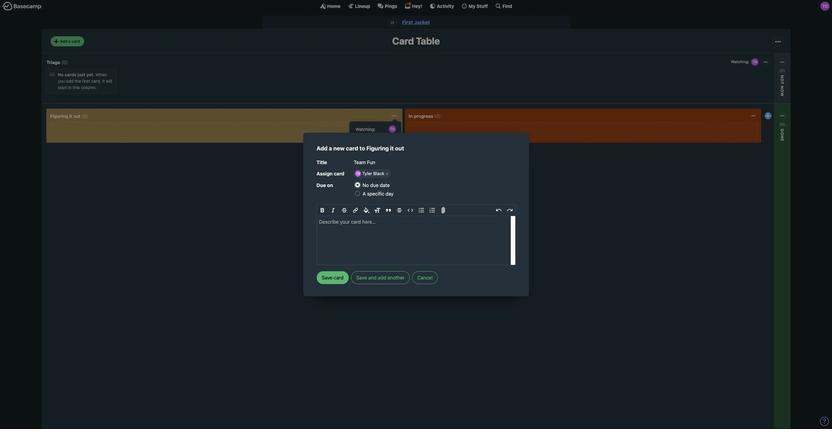 Task type: describe. For each thing, give the bounding box(es) containing it.
a specific day
[[363, 191, 394, 196]]

add for add a new card to figuring it out
[[317, 145, 328, 152]]

1 horizontal spatial figuring
[[367, 145, 389, 152]]

black
[[374, 171, 385, 176]]

add card
[[356, 164, 374, 170]]

color it white image
[[356, 146, 360, 151]]

to
[[360, 145, 365, 152]]

figuring it out link
[[50, 113, 80, 119]]

date
[[380, 182, 390, 188]]

2 n from the top
[[780, 135, 785, 139]]

a for card
[[68, 39, 71, 44]]

tyler black image inside main 'element'
[[821, 2, 830, 11]]

card,
[[91, 79, 101, 84]]

in
[[409, 113, 413, 119]]

no cards just yet
[[58, 72, 93, 77]]

assign
[[317, 171, 333, 176]]

0 vertical spatial watching:
[[731, 59, 750, 64]]

find
[[503, 3, 512, 9]]

no due date
[[363, 182, 390, 188]]

cancel link
[[412, 271, 438, 284]]

n o t n o w
[[780, 75, 785, 97]]

tyler black ×
[[362, 171, 389, 176]]

(0) right triage
[[61, 59, 68, 65]]

rename
[[356, 186, 372, 192]]

due
[[317, 182, 326, 188]]

0 horizontal spatial it
[[69, 113, 72, 119]]

figuring it out (0)
[[50, 113, 88, 119]]

first jacket
[[402, 20, 430, 25]]

it inside . when you add the first card, it will start in this column.
[[102, 79, 105, 84]]

add it to the schedule? option group
[[355, 181, 516, 198]]

my stuff
[[469, 3, 488, 9]]

main element
[[0, 0, 833, 12]]

×
[[386, 171, 389, 176]]

first jacket link
[[402, 20, 430, 25]]

no for no due date
[[363, 182, 369, 188]]

the
[[75, 79, 81, 84]]

jacket
[[414, 20, 430, 25]]

color it yellow image
[[362, 146, 366, 151]]

2 o from the top
[[780, 89, 785, 92]]

color it orange image
[[368, 146, 373, 151]]

color it green image
[[362, 153, 366, 158]]

w
[[780, 92, 785, 97]]

(0) right the figuring it out link
[[82, 113, 88, 119]]

2 horizontal spatial it
[[390, 145, 394, 152]]

title
[[317, 160, 327, 165]]

color it red image
[[374, 146, 379, 151]]

a
[[363, 191, 366, 196]]

triage (0)
[[47, 59, 68, 65]]

(0) right progress at the top of the page
[[435, 113, 441, 119]]

1 n from the top
[[780, 86, 785, 89]]

add inside button
[[378, 275, 386, 280]]

no for no cards just yet
[[58, 72, 64, 77]]

.
[[93, 72, 94, 77]]

tyler
[[362, 171, 372, 176]]

stuff
[[477, 3, 488, 9]]

table
[[416, 35, 440, 47]]

1 vertical spatial watching:
[[356, 127, 376, 132]]

rename link
[[354, 185, 397, 193]]

triage link
[[47, 59, 60, 65]]

new
[[334, 145, 345, 152]]

in progress (0)
[[409, 113, 441, 119]]

d
[[780, 129, 785, 132]]



Task type: locate. For each thing, give the bounding box(es) containing it.
pings button
[[378, 3, 397, 9]]

1 vertical spatial a
[[329, 145, 332, 152]]

None submit
[[742, 87, 785, 95], [354, 134, 397, 142], [742, 141, 785, 149], [354, 174, 397, 182], [354, 193, 397, 200], [354, 200, 397, 208], [317, 271, 349, 284], [742, 87, 785, 95], [354, 134, 397, 142], [742, 141, 785, 149], [354, 174, 397, 182], [354, 193, 397, 200], [354, 200, 397, 208], [317, 271, 349, 284]]

Describe your card here… text field
[[317, 216, 515, 265]]

start
[[58, 85, 67, 90]]

no
[[58, 72, 64, 77], [363, 182, 369, 188]]

triage
[[47, 59, 60, 65]]

it
[[102, 79, 105, 84], [69, 113, 72, 119], [390, 145, 394, 152]]

find button
[[495, 3, 512, 9]]

1 vertical spatial add
[[317, 145, 328, 152]]

save and add another button
[[351, 271, 410, 284]]

o down t
[[780, 89, 785, 92]]

in progress link
[[409, 113, 434, 119]]

assign card
[[317, 171, 345, 176]]

add a new card to figuring it out
[[317, 145, 404, 152]]

home
[[327, 3, 341, 9]]

when
[[96, 72, 107, 77]]

due
[[370, 182, 379, 188]]

a for new
[[329, 145, 332, 152]]

color it purple image
[[386, 146, 391, 151]]

pings
[[385, 3, 397, 9]]

o
[[780, 78, 785, 82], [780, 89, 785, 92], [780, 132, 785, 135]]

lineup
[[355, 3, 370, 9]]

day
[[386, 191, 394, 196]]

o for d o n e
[[780, 132, 785, 135]]

card
[[392, 35, 414, 47]]

my stuff button
[[462, 3, 488, 9]]

0 horizontal spatial tyler black image
[[751, 58, 760, 66]]

no inside the add it to the schedule? option group
[[363, 182, 369, 188]]

1 vertical spatial add
[[378, 275, 386, 280]]

0 vertical spatial it
[[102, 79, 105, 84]]

1 vertical spatial figuring
[[367, 145, 389, 152]]

add a card link
[[51, 36, 84, 46]]

just
[[78, 72, 85, 77]]

lineup link
[[348, 3, 370, 9]]

. when you add the first card, it will start in this column.
[[58, 72, 112, 90]]

specific
[[367, 191, 385, 196]]

save
[[357, 275, 367, 280]]

0 vertical spatial a
[[68, 39, 71, 44]]

0 horizontal spatial no
[[58, 72, 64, 77]]

1 horizontal spatial out
[[395, 145, 404, 152]]

add for add card
[[356, 164, 364, 170]]

this
[[73, 85, 80, 90]]

add up title
[[317, 145, 328, 152]]

activity
[[437, 3, 454, 9]]

1 horizontal spatial add
[[317, 145, 328, 152]]

3 o from the top
[[780, 132, 785, 135]]

add for add a card
[[60, 39, 67, 44]]

2 vertical spatial add
[[356, 164, 364, 170]]

hey! button
[[405, 3, 422, 9]]

1 vertical spatial it
[[69, 113, 72, 119]]

n
[[780, 86, 785, 89], [780, 135, 785, 139]]

cards
[[65, 72, 77, 77]]

add up tyler
[[356, 164, 364, 170]]

o up w
[[780, 78, 785, 82]]

add inside . when you add the first card, it will start in this column.
[[66, 79, 74, 84]]

0 horizontal spatial a
[[68, 39, 71, 44]]

it down in
[[69, 113, 72, 119]]

0 horizontal spatial figuring
[[50, 113, 68, 119]]

on
[[327, 182, 333, 188]]

2 horizontal spatial add
[[356, 164, 364, 170]]

and
[[368, 275, 377, 280]]

figuring up color it brown icon
[[367, 145, 389, 152]]

in
[[68, 85, 72, 90]]

add up in
[[66, 79, 74, 84]]

a
[[68, 39, 71, 44], [329, 145, 332, 152]]

0 vertical spatial add
[[66, 79, 74, 84]]

0 horizontal spatial add
[[66, 79, 74, 84]]

it left 'will'
[[102, 79, 105, 84]]

1 vertical spatial tyler black image
[[751, 58, 760, 66]]

my
[[469, 3, 476, 9]]

n down d
[[780, 135, 785, 139]]

will
[[106, 79, 112, 84]]

(0) up d
[[780, 122, 785, 127]]

1 o from the top
[[780, 78, 785, 82]]

add
[[60, 39, 67, 44], [317, 145, 328, 152], [356, 164, 364, 170]]

figuring down start
[[50, 113, 68, 119]]

figuring
[[50, 113, 68, 119], [367, 145, 389, 152]]

card table
[[392, 35, 440, 47]]

× link
[[384, 171, 391, 177]]

d o n e
[[780, 129, 785, 141]]

you
[[58, 79, 65, 84]]

out
[[73, 113, 80, 119], [395, 145, 404, 152]]

1 vertical spatial out
[[395, 145, 404, 152]]

0 vertical spatial add
[[60, 39, 67, 44]]

color it blue image
[[356, 153, 360, 158]]

switch accounts image
[[2, 2, 42, 11]]

save and add another
[[357, 275, 405, 280]]

no up the you at the left top
[[58, 72, 64, 77]]

2 vertical spatial watching:
[[744, 134, 763, 139]]

0 vertical spatial tyler black image
[[821, 2, 830, 11]]

1 horizontal spatial tyler black image
[[821, 2, 830, 11]]

option group
[[354, 145, 397, 160]]

0 vertical spatial out
[[73, 113, 80, 119]]

n
[[780, 75, 785, 78]]

o for n o t n o w
[[780, 78, 785, 82]]

2 vertical spatial it
[[390, 145, 394, 152]]

column.
[[81, 85, 97, 90]]

0 vertical spatial o
[[780, 78, 785, 82]]

tyler black image
[[388, 125, 397, 133]]

tyler black image
[[821, 2, 830, 11], [751, 58, 760, 66]]

activity link
[[430, 3, 454, 9]]

2 vertical spatial o
[[780, 132, 785, 135]]

add a card
[[60, 39, 80, 44]]

1 vertical spatial n
[[780, 135, 785, 139]]

watching:
[[731, 59, 750, 64], [356, 127, 376, 132], [744, 134, 763, 139]]

cancel
[[418, 275, 433, 280]]

hey!
[[412, 3, 422, 9]]

add up triage (0)
[[60, 39, 67, 44]]

home link
[[320, 3, 341, 9]]

e
[[780, 139, 785, 141]]

Type a card title… text field
[[354, 158, 516, 167]]

color it pink image
[[380, 146, 385, 151]]

another
[[388, 275, 405, 280]]

progress
[[414, 113, 434, 119]]

n down t
[[780, 86, 785, 89]]

add card link
[[354, 163, 397, 171]]

1 horizontal spatial it
[[102, 79, 105, 84]]

(0)
[[61, 59, 68, 65], [780, 68, 785, 73], [82, 113, 88, 119], [435, 113, 441, 119], [780, 122, 785, 127]]

0 horizontal spatial out
[[73, 113, 80, 119]]

1 vertical spatial o
[[780, 89, 785, 92]]

card
[[72, 39, 80, 44], [346, 145, 358, 152], [365, 164, 374, 170], [334, 171, 345, 176]]

0 horizontal spatial add
[[60, 39, 67, 44]]

add
[[66, 79, 74, 84], [378, 275, 386, 280]]

it right the color it pink icon
[[390, 145, 394, 152]]

yet
[[87, 72, 93, 77]]

(0) up n
[[780, 68, 785, 73]]

out down this
[[73, 113, 80, 119]]

0 vertical spatial n
[[780, 86, 785, 89]]

due on
[[317, 182, 333, 188]]

1 horizontal spatial no
[[363, 182, 369, 188]]

no left due
[[363, 182, 369, 188]]

1 horizontal spatial add
[[378, 275, 386, 280]]

add right and
[[378, 275, 386, 280]]

out right color it purple 'icon'
[[395, 145, 404, 152]]

o up e
[[780, 132, 785, 135]]

0 vertical spatial figuring
[[50, 113, 68, 119]]

1 horizontal spatial a
[[329, 145, 332, 152]]

first
[[82, 79, 90, 84]]

first
[[402, 20, 413, 25]]

color it brown image
[[368, 153, 373, 158]]

t
[[780, 82, 785, 84]]

1 vertical spatial no
[[363, 182, 369, 188]]

0 vertical spatial no
[[58, 72, 64, 77]]



Task type: vqa. For each thing, say whether or not it's contained in the screenshot.
topmost "👋"
no



